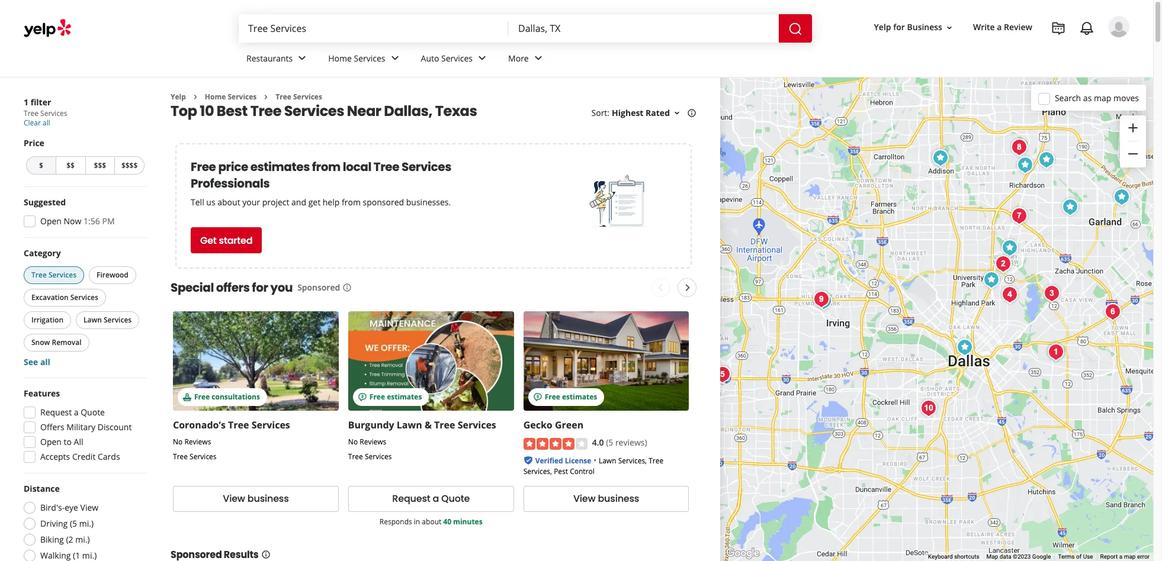 Task type: locate. For each thing, give the bounding box(es) containing it.
a right report on the right bottom of the page
[[1119, 554, 1123, 560]]

1 horizontal spatial services,
[[618, 456, 647, 466]]

open down suggested
[[40, 216, 62, 227]]

home services link
[[319, 43, 411, 77], [205, 92, 257, 102]]

2 no from the left
[[348, 437, 358, 447]]

16 chevron right v2 image for tree services
[[261, 92, 271, 102]]

1 horizontal spatial none field
[[518, 22, 770, 35]]

yelp left 10
[[171, 92, 186, 102]]

1 horizontal spatial 16 info v2 image
[[687, 109, 697, 118]]

estimates for burgundy lawn & tree services
[[387, 392, 422, 402]]

1 horizontal spatial 16 chevron down v2 image
[[945, 23, 954, 32]]

about
[[218, 197, 240, 208], [422, 517, 441, 527]]

1 open from the top
[[40, 216, 62, 227]]

group
[[1120, 116, 1146, 168], [20, 197, 147, 231], [21, 248, 147, 368], [20, 388, 147, 467]]

16 chevron down v2 image
[[945, 23, 954, 32], [672, 109, 682, 118]]

all
[[74, 437, 83, 448]]

0 horizontal spatial lawn
[[84, 315, 102, 325]]

kutt n grow image
[[998, 236, 1022, 260]]

2 free estimates from the left
[[545, 392, 597, 402]]

report
[[1100, 554, 1118, 560]]

free price estimates from local tree services professionals image
[[589, 173, 648, 232]]

1 vertical spatial from
[[342, 197, 361, 208]]

quote inside burgundy lawn & tree services no reviews tree services request a quote
[[441, 492, 470, 506]]

0 vertical spatial home services link
[[319, 43, 411, 77]]

1 horizontal spatial view
[[223, 492, 245, 506]]

and
[[291, 197, 306, 208]]

highest
[[612, 107, 644, 119]]

0 horizontal spatial free estimates
[[370, 392, 422, 402]]

tree services up excavation
[[31, 270, 76, 280]]

open for open now 1:56 pm
[[40, 216, 62, 227]]

search image
[[788, 22, 803, 36]]

16 free consultations v2 image
[[182, 393, 192, 402]]

$$ button
[[56, 156, 85, 175]]

notifications image
[[1080, 21, 1094, 36]]

gecko green
[[523, 419, 584, 432]]

about right us
[[218, 197, 240, 208]]

green
[[555, 419, 584, 432]]

(5 down eye
[[70, 518, 77, 530]]

price group
[[24, 137, 147, 177]]

1 horizontal spatial free estimates
[[545, 392, 597, 402]]

from left the 'local'
[[312, 159, 341, 176]]

0 vertical spatial mi.)
[[79, 518, 94, 530]]

0 vertical spatial (5
[[606, 437, 613, 449]]

1 horizontal spatial home
[[328, 52, 352, 64]]

lawn down excavation services button
[[84, 315, 102, 325]]

lawn left &
[[397, 419, 422, 432]]

1 horizontal spatial from
[[342, 197, 361, 208]]

home services link down find field
[[319, 43, 411, 77]]

lawn services button
[[76, 312, 139, 329]]

1 vertical spatial mi.)
[[75, 534, 90, 546]]

24 chevron down v2 image inside more link
[[531, 51, 545, 65]]

0 vertical spatial quote
[[81, 407, 105, 418]]

services, down reviews)
[[618, 456, 647, 466]]

0 horizontal spatial no
[[173, 437, 183, 447]]

reviews down coronado's
[[184, 437, 211, 447]]

16 chevron down v2 image right business
[[945, 23, 954, 32]]

home right 24 chevron down v2 image on the top of the page
[[328, 52, 352, 64]]

24 chevron down v2 image for more
[[531, 51, 545, 65]]

home services link right top
[[205, 92, 257, 102]]

services inside button
[[104, 315, 132, 325]]

1 vertical spatial map
[[1124, 554, 1136, 560]]

services down find field
[[354, 52, 385, 64]]

4 star rating image
[[523, 438, 587, 450]]

1 vertical spatial yelp
[[171, 92, 186, 102]]

write a review link
[[969, 17, 1037, 38]]

estimates
[[250, 159, 310, 176], [387, 392, 422, 402], [562, 392, 597, 402]]

0 vertical spatial home
[[328, 52, 352, 64]]

group containing category
[[21, 248, 147, 368]]

24 chevron down v2 image inside home services link
[[388, 51, 402, 65]]

special
[[171, 280, 214, 296]]

0 horizontal spatial from
[[312, 159, 341, 176]]

1 horizontal spatial view business
[[573, 492, 639, 506]]

none field 'near'
[[518, 22, 770, 35]]

about inside free price estimates from local tree services professionals tell us about your project and get help from sponsored businesses.
[[218, 197, 240, 208]]

1 view business link from the left
[[173, 486, 339, 512]]

services right &
[[458, 419, 496, 432]]

yelp for business button
[[869, 17, 959, 38]]

a for request
[[74, 407, 79, 418]]

2 free estimates link from the left
[[523, 312, 689, 411]]

home services right top
[[205, 92, 257, 102]]

tree services link
[[276, 92, 322, 102]]

military
[[67, 422, 95, 433]]

1 horizontal spatial lawn
[[397, 419, 422, 432]]

about right "in"
[[422, 517, 441, 527]]

0 horizontal spatial none field
[[248, 22, 499, 35]]

zoom in image
[[1126, 121, 1140, 135]]

0 horizontal spatial yelp
[[171, 92, 186, 102]]

home services inside business categories element
[[328, 52, 385, 64]]

1 no from the left
[[173, 437, 183, 447]]

2 16 chevron right v2 image from the left
[[261, 92, 271, 102]]

0 vertical spatial for
[[893, 22, 905, 33]]

24 chevron down v2 image
[[388, 51, 402, 65], [475, 51, 489, 65], [531, 51, 545, 65]]

home services down find field
[[328, 52, 385, 64]]

mi.) down bird's-eye view on the left bottom of the page
[[79, 518, 94, 530]]

2 horizontal spatial 24 chevron down v2 image
[[531, 51, 545, 65]]

tree
[[276, 92, 291, 102], [250, 102, 281, 121], [24, 108, 39, 118], [374, 159, 399, 176], [31, 270, 47, 280], [228, 419, 249, 432], [434, 419, 455, 432], [173, 452, 188, 462], [348, 452, 363, 462], [649, 456, 664, 466]]

estimates up project
[[250, 159, 310, 176]]

2 horizontal spatial view
[[573, 492, 596, 506]]

more link
[[499, 43, 555, 77]]

request up offers
[[40, 407, 72, 418]]

2 open from the top
[[40, 437, 62, 448]]

map data ©2023 google
[[987, 554, 1051, 560]]

free estimates up green
[[545, 392, 597, 402]]

free estimates link for burgundy lawn & tree services
[[348, 312, 514, 411]]

report a map error link
[[1100, 554, 1150, 560]]

get started button
[[191, 228, 262, 254]]

view
[[223, 492, 245, 506], [573, 492, 596, 506], [80, 502, 98, 514]]

16 info v2 image
[[687, 109, 697, 118], [261, 550, 270, 560]]

a up the military
[[74, 407, 79, 418]]

0 vertical spatial lawn
[[84, 315, 102, 325]]

free estimates right 16 free estimates v2 icon
[[370, 392, 422, 402]]

consultations
[[212, 392, 260, 402]]

services,
[[618, 456, 647, 466], [523, 467, 552, 477]]

view down coronado's tree services no reviews tree services
[[223, 492, 245, 506]]

driving
[[40, 518, 68, 530]]

1 vertical spatial lawn
[[397, 419, 422, 432]]

0 horizontal spatial 16 info v2 image
[[261, 550, 270, 560]]

3 24 chevron down v2 image from the left
[[531, 51, 545, 65]]

1 free estimates link from the left
[[348, 312, 514, 411]]

view for gecko green
[[573, 492, 596, 506]]

1 vertical spatial 16 info v2 image
[[261, 550, 270, 560]]

open down offers
[[40, 437, 62, 448]]

1 24 chevron down v2 image from the left
[[388, 51, 402, 65]]

(5 for reviews)
[[606, 437, 613, 449]]

for left you
[[252, 280, 268, 296]]

option group
[[20, 483, 147, 562]]

brad k. image
[[1108, 16, 1130, 37]]

mi.) for driving (5 mi.)
[[79, 518, 94, 530]]

2 horizontal spatial lawn
[[599, 456, 616, 466]]

services inside 1 filter tree services clear all
[[40, 108, 67, 118]]

0 vertical spatial map
[[1094, 92, 1112, 103]]

all right clear
[[43, 118, 50, 128]]

restaurants
[[246, 52, 293, 64]]

estimates for gecko green
[[562, 392, 597, 402]]

terms of use
[[1058, 554, 1093, 560]]

a for write
[[997, 22, 1002, 33]]

tree inside 1 filter tree services clear all
[[24, 108, 39, 118]]

gecko green link
[[523, 419, 584, 432]]

burgundy lawn & tree services link
[[348, 419, 496, 432]]

quote up 40
[[441, 492, 470, 506]]

mi.) right the (2
[[75, 534, 90, 546]]

16 verified v2 image
[[523, 456, 533, 465]]

0 vertical spatial yelp
[[874, 22, 891, 33]]

for left business
[[893, 22, 905, 33]]

all right see
[[40, 357, 50, 368]]

business
[[247, 492, 289, 506], [598, 492, 639, 506]]

lawn for lawn services
[[84, 315, 102, 325]]

4.0 (5 reviews)
[[592, 437, 647, 449]]

1 free estimates from the left
[[370, 392, 422, 402]]

1 horizontal spatial quote
[[441, 492, 470, 506]]

home right top
[[205, 92, 226, 102]]

2 vertical spatial lawn
[[599, 456, 616, 466]]

0 horizontal spatial view business link
[[173, 486, 339, 512]]

24 chevron down v2 image for auto services
[[475, 51, 489, 65]]

0 horizontal spatial free estimates link
[[348, 312, 514, 411]]

2 view business from the left
[[573, 492, 639, 506]]

1 horizontal spatial for
[[893, 22, 905, 33]]

control
[[570, 467, 595, 477]]

2 business from the left
[[598, 492, 639, 506]]

0 horizontal spatial 16 chevron right v2 image
[[191, 92, 200, 102]]

verified license button
[[535, 455, 591, 466]]

reviews inside coronado's tree services no reviews tree services
[[184, 437, 211, 447]]

0 horizontal spatial estimates
[[250, 159, 310, 176]]

bird's-
[[40, 502, 65, 514]]

1 horizontal spatial no
[[348, 437, 358, 447]]

1 reviews from the left
[[184, 437, 211, 447]]

filter
[[31, 97, 51, 108]]

1 horizontal spatial free estimates link
[[523, 312, 689, 411]]

free for gecko green
[[545, 392, 560, 402]]

16 chevron down v2 image for yelp for business
[[945, 23, 954, 32]]

0 horizontal spatial about
[[218, 197, 240, 208]]

2 reviews from the left
[[360, 437, 386, 447]]

free estimates
[[370, 392, 422, 402], [545, 392, 597, 402]]

24 chevron down v2 image inside auto services link
[[475, 51, 489, 65]]

view business link for coronado's tree services
[[173, 486, 339, 512]]

0 horizontal spatial view business
[[223, 492, 289, 506]]

view right eye
[[80, 502, 98, 514]]

no down burgundy
[[348, 437, 358, 447]]

best
[[217, 102, 248, 121]]

0 horizontal spatial map
[[1094, 92, 1112, 103]]

(5 for mi.)
[[70, 518, 77, 530]]

lawn inside button
[[84, 315, 102, 325]]

services down firewood 'button'
[[104, 315, 132, 325]]

1 horizontal spatial (5
[[606, 437, 613, 449]]

auto
[[421, 52, 439, 64]]

texas
[[435, 102, 477, 121]]

treehugger tree service image
[[711, 363, 734, 387]]

1 horizontal spatial about
[[422, 517, 441, 527]]

1 view business from the left
[[223, 492, 289, 506]]

no inside coronado's tree services no reviews tree services
[[173, 437, 183, 447]]

None search field
[[239, 14, 815, 43]]

gecko green image
[[1035, 148, 1058, 171]]

1 horizontal spatial estimates
[[387, 392, 422, 402]]

see all
[[24, 357, 50, 368]]

1 vertical spatial home services
[[205, 92, 257, 102]]

quote up offers military discount
[[81, 407, 105, 418]]

removal
[[52, 338, 82, 348]]

0 horizontal spatial 16 chevron down v2 image
[[672, 109, 682, 118]]

map left error
[[1124, 554, 1136, 560]]

map right as
[[1094, 92, 1112, 103]]

1 vertical spatial for
[[252, 280, 268, 296]]

16 chevron down v2 image right rated
[[672, 109, 682, 118]]

firewood
[[97, 270, 128, 280]]

1 horizontal spatial 16 chevron right v2 image
[[261, 92, 271, 102]]

0 vertical spatial about
[[218, 197, 240, 208]]

1 vertical spatial home
[[205, 92, 226, 102]]

1 horizontal spatial map
[[1124, 554, 1136, 560]]

reviews down burgundy
[[360, 437, 386, 447]]

tree services down 24 chevron down v2 image on the top of the page
[[276, 92, 322, 102]]

None field
[[248, 22, 499, 35], [518, 22, 770, 35]]

0 horizontal spatial quote
[[81, 407, 105, 418]]

category
[[24, 248, 61, 259]]

1 vertical spatial tree services
[[31, 270, 76, 280]]

business for coronado's tree services
[[247, 492, 289, 506]]

0 horizontal spatial (5
[[70, 518, 77, 530]]

price
[[24, 137, 44, 149]]

2 view business link from the left
[[523, 486, 689, 512]]

map region
[[615, 0, 1162, 562]]

0 vertical spatial services,
[[618, 456, 647, 466]]

1 vertical spatial home services link
[[205, 92, 257, 102]]

reviews inside burgundy lawn & tree services no reviews tree services request a quote
[[360, 437, 386, 447]]

0 vertical spatial request
[[40, 407, 72, 418]]

write a review
[[973, 22, 1033, 33]]

a for report
[[1119, 554, 1123, 560]]

1 vertical spatial quote
[[441, 492, 470, 506]]

16 free estimates v2 image
[[533, 393, 542, 402]]

1 vertical spatial (5
[[70, 518, 77, 530]]

1 horizontal spatial home services
[[328, 52, 385, 64]]

snow removal
[[31, 338, 82, 348]]

discount
[[98, 422, 132, 433]]

tree inside tree services button
[[31, 270, 47, 280]]

1 horizontal spatial tree services
[[276, 92, 322, 102]]

services, down 16 verified v2 image
[[523, 467, 552, 477]]

from right help
[[342, 197, 361, 208]]

0 vertical spatial all
[[43, 118, 50, 128]]

1 vertical spatial 16 chevron down v2 image
[[672, 109, 682, 118]]

open
[[40, 216, 62, 227], [40, 437, 62, 448]]

no
[[173, 437, 183, 447], [348, 437, 358, 447]]

free estimates for gecko green
[[545, 392, 597, 402]]

irrigation button
[[24, 312, 71, 329]]

business for gecko green
[[598, 492, 639, 506]]

0 horizontal spatial tree services
[[31, 270, 76, 280]]

tell
[[191, 197, 204, 208]]

1 horizontal spatial yelp
[[874, 22, 891, 33]]

yelp inside button
[[874, 22, 891, 33]]

yelp for business
[[874, 22, 942, 33]]

business categories element
[[237, 43, 1130, 77]]

1 vertical spatial open
[[40, 437, 62, 448]]

clear all link
[[24, 118, 50, 128]]

estimates inside free price estimates from local tree services professionals tell us about your project and get help from sponsored businesses.
[[250, 159, 310, 176]]

free right 16 free consultations v2 image
[[194, 392, 210, 402]]

1 business from the left
[[247, 492, 289, 506]]

1 vertical spatial request
[[392, 492, 430, 506]]

started
[[219, 234, 253, 248]]

yelp for yelp "link"
[[171, 92, 186, 102]]

2 none field from the left
[[518, 22, 770, 35]]

services up businesses.
[[402, 159, 451, 176]]

24 chevron down v2 image right more
[[531, 51, 545, 65]]

services down filter at left top
[[40, 108, 67, 118]]

get
[[308, 197, 321, 208]]

project
[[262, 197, 289, 208]]

1
[[24, 97, 28, 108]]

lawn inside lawn services, tree services, pest control
[[599, 456, 616, 466]]

Near text field
[[518, 22, 770, 35]]

accepts
[[40, 451, 70, 463]]

24 chevron down v2 image right auto services
[[475, 51, 489, 65]]

free right 16 free estimates v2 image
[[545, 392, 560, 402]]

16 chevron down v2 image inside highest rated popup button
[[672, 109, 682, 118]]

1 horizontal spatial view business link
[[523, 486, 689, 512]]

0 horizontal spatial reviews
[[184, 437, 211, 447]]

chupik tree service image
[[998, 283, 1022, 307]]

lorenzo's tree services image
[[1044, 340, 1068, 364]]

all
[[43, 118, 50, 128], [40, 357, 50, 368]]

16 chevron down v2 image inside yelp for business button
[[945, 23, 954, 32]]

1 horizontal spatial business
[[598, 492, 639, 506]]

1 16 chevron right v2 image from the left
[[191, 92, 200, 102]]

excavation
[[31, 293, 68, 303]]

1 horizontal spatial 24 chevron down v2 image
[[475, 51, 489, 65]]

0 vertical spatial 16 chevron down v2 image
[[945, 23, 954, 32]]

offers military discount
[[40, 422, 132, 433]]

services up the lawn services
[[70, 293, 98, 303]]

0 vertical spatial open
[[40, 216, 62, 227]]

1 none field from the left
[[248, 22, 499, 35]]

16 chevron right v2 image left tree services link
[[261, 92, 271, 102]]

auto services link
[[411, 43, 499, 77]]

quote inside group
[[81, 407, 105, 418]]

24 chevron down v2 image left "auto"
[[388, 51, 402, 65]]

error
[[1137, 554, 1150, 560]]

estimates up green
[[562, 392, 597, 402]]

open for open to all
[[40, 437, 62, 448]]

home services
[[328, 52, 385, 64], [205, 92, 257, 102]]

16 chevron right v2 image right yelp "link"
[[191, 92, 200, 102]]

estimates up burgundy lawn & tree services link
[[387, 392, 422, 402]]

option group containing distance
[[20, 483, 147, 562]]

minutes
[[453, 517, 483, 527]]

a up responds in about 40 minutes
[[433, 492, 439, 506]]

$ button
[[26, 156, 56, 175]]

0 horizontal spatial services,
[[523, 467, 552, 477]]

(2
[[66, 534, 73, 546]]

0 horizontal spatial for
[[252, 280, 268, 296]]

2 24 chevron down v2 image from the left
[[475, 51, 489, 65]]

0 vertical spatial home services
[[328, 52, 385, 64]]

aaron's tree service image
[[1101, 300, 1125, 324]]

lorenzo's tree services image
[[1044, 340, 1068, 364]]

16 info v2 image
[[343, 283, 352, 293]]

2 horizontal spatial estimates
[[562, 392, 597, 402]]

a right the write
[[997, 22, 1002, 33]]

services down the consultations
[[252, 419, 290, 432]]

0 horizontal spatial home services link
[[205, 92, 257, 102]]

eye
[[65, 502, 78, 514]]

request up "in"
[[392, 492, 430, 506]]

near
[[347, 102, 381, 121]]

tree services
[[276, 92, 322, 102], [31, 270, 76, 280]]

0 horizontal spatial business
[[247, 492, 289, 506]]

0 horizontal spatial home
[[205, 92, 226, 102]]

sort:
[[592, 107, 610, 119]]

free consultations
[[194, 392, 260, 402]]

no down coronado's
[[173, 437, 183, 447]]

free right 16 free estimates v2 icon
[[370, 392, 385, 402]]

0 horizontal spatial 24 chevron down v2 image
[[388, 51, 402, 65]]

yelp left business
[[874, 22, 891, 33]]

for
[[893, 22, 905, 33], [252, 280, 268, 296]]

4.0
[[592, 437, 604, 449]]

16 chevron right v2 image
[[191, 92, 200, 102], [261, 92, 271, 102]]

lawn down 4.0
[[599, 456, 616, 466]]

view business for coronado's tree services
[[223, 492, 289, 506]]

1 horizontal spatial request
[[392, 492, 430, 506]]

free left price
[[191, 159, 216, 176]]

(5 right 4.0
[[606, 437, 613, 449]]

professionals
[[191, 176, 270, 192]]

1 horizontal spatial reviews
[[360, 437, 386, 447]]

view down the control
[[573, 492, 596, 506]]

free for coronado's tree services
[[194, 392, 210, 402]]



Task type: describe. For each thing, give the bounding box(es) containing it.
coronado's
[[173, 419, 226, 432]]

view for coronado's tree services
[[223, 492, 245, 506]]

highest rated button
[[612, 107, 682, 119]]

view business link for gecko green
[[523, 486, 689, 512]]

0 horizontal spatial request
[[40, 407, 72, 418]]

google
[[1032, 554, 1051, 560]]

free estimates for burgundy lawn & tree services
[[370, 392, 422, 402]]

h tree service image
[[1007, 135, 1031, 159]]

coronado's tree services image
[[929, 146, 952, 170]]

0 horizontal spatial home services
[[205, 92, 257, 102]]

lawn services
[[84, 315, 132, 325]]

24 chevron down v2 image
[[295, 51, 309, 65]]

acadia tree care image
[[1013, 153, 1037, 177]]

free for burgundy lawn & tree services
[[370, 392, 385, 402]]

clear
[[24, 118, 41, 128]]

1 vertical spatial about
[[422, 517, 441, 527]]

see
[[24, 357, 38, 368]]

responds
[[380, 517, 412, 527]]

data
[[1000, 554, 1012, 560]]

more
[[508, 52, 529, 64]]

Find text field
[[248, 22, 499, 35]]

next image
[[681, 281, 695, 295]]

l & t landscaping image
[[809, 288, 833, 311]]

$$$ button
[[85, 156, 114, 175]]

rated
[[646, 107, 670, 119]]

us
[[206, 197, 215, 208]]

responds in about 40 minutes
[[380, 517, 483, 527]]

16 chevron right v2 image for home services
[[191, 92, 200, 102]]

verified
[[535, 456, 563, 466]]

lumberjack tree service image
[[1058, 195, 1082, 219]]

lawn for lawn services, tree services, pest control
[[599, 456, 616, 466]]

open to all
[[40, 437, 83, 448]]

request a quote
[[40, 407, 105, 418]]

features
[[24, 388, 60, 399]]

ten brothers image
[[953, 336, 977, 359]]

$$$$
[[121, 161, 138, 171]]

lemon tree image
[[812, 289, 836, 313]]

0 vertical spatial tree services
[[276, 92, 322, 102]]

16 chevron down v2 image for highest rated
[[672, 109, 682, 118]]

0 vertical spatial 16 info v2 image
[[687, 109, 697, 118]]

lawn inside burgundy lawn & tree services no reviews tree services request a quote
[[397, 419, 422, 432]]

services down 24 chevron down v2 image on the top of the page
[[293, 92, 322, 102]]

view business for gecko green
[[573, 492, 639, 506]]

services up excavation services
[[49, 270, 76, 280]]

yelp for yelp for business
[[874, 22, 891, 33]]

keyboard shortcuts
[[928, 554, 980, 560]]

coronado's tree services link
[[173, 419, 290, 432]]

zoom out image
[[1126, 147, 1140, 161]]

services down burgundy
[[365, 452, 392, 462]]

no inside burgundy lawn & tree services no reviews tree services request a quote
[[348, 437, 358, 447]]

tree services inside button
[[31, 270, 76, 280]]

mi.) for biking (2 mi.)
[[75, 534, 90, 546]]

leatherface tree service image
[[991, 252, 1015, 276]]

castro's tree service image
[[917, 397, 940, 420]]

0 vertical spatial from
[[312, 159, 341, 176]]

services inside free price estimates from local tree services professionals tell us about your project and get help from sponsored businesses.
[[402, 159, 451, 176]]

excavation services button
[[24, 289, 106, 307]]

free inside free price estimates from local tree services professionals tell us about your project and get help from sponsored businesses.
[[191, 159, 216, 176]]

bird's-eye view
[[40, 502, 98, 514]]

user actions element
[[865, 15, 1146, 88]]

suggested
[[24, 197, 66, 208]]

burgundy
[[348, 419, 394, 432]]

reviews)
[[615, 437, 647, 449]]

services left near in the top of the page
[[284, 102, 344, 121]]

none field find
[[248, 22, 499, 35]]

projects image
[[1051, 21, 1066, 36]]

terms of use link
[[1058, 554, 1093, 560]]

16 free estimates v2 image
[[358, 393, 367, 402]]

help
[[323, 197, 340, 208]]

price
[[218, 159, 248, 176]]

biking (2 mi.)
[[40, 534, 90, 546]]

albert's tree service image
[[1007, 204, 1031, 228]]

$$$
[[94, 161, 106, 171]]

pest
[[554, 467, 568, 477]]

1:56
[[84, 216, 100, 227]]

group containing features
[[20, 388, 147, 467]]

0 horizontal spatial view
[[80, 502, 98, 514]]

restaurants link
[[237, 43, 319, 77]]

24 chevron down v2 image for home services
[[388, 51, 402, 65]]

see all button
[[24, 357, 50, 368]]

map for moves
[[1094, 92, 1112, 103]]

write
[[973, 22, 995, 33]]

all inside 1 filter tree services clear all
[[43, 118, 50, 128]]

ponce tree services image
[[980, 268, 1003, 292]]

keyboard
[[928, 554, 953, 560]]

for inside yelp for business button
[[893, 22, 905, 33]]

irrigation
[[31, 315, 63, 325]]

services right "auto"
[[441, 52, 473, 64]]

services right 10
[[228, 92, 257, 102]]

group containing suggested
[[20, 197, 147, 231]]

1 horizontal spatial home services link
[[319, 43, 411, 77]]

home inside business categories element
[[328, 52, 352, 64]]

a inside burgundy lawn & tree services no reviews tree services request a quote
[[433, 492, 439, 506]]

$$$$ button
[[114, 156, 145, 175]]

tree inside free price estimates from local tree services professionals tell us about your project and get help from sponsored businesses.
[[374, 159, 399, 176]]

get
[[200, 234, 217, 248]]

as
[[1083, 92, 1092, 103]]

free price estimates from local tree services professionals tell us about your project and get help from sponsored businesses.
[[191, 159, 451, 208]]

accepts credit cards
[[40, 451, 120, 463]]

previous image
[[654, 281, 668, 295]]

10
[[200, 102, 214, 121]]

auto services
[[421, 52, 473, 64]]

businesses.
[[406, 197, 451, 208]]

request inside burgundy lawn & tree services no reviews tree services request a quote
[[392, 492, 430, 506]]

tree inside lawn services, tree services, pest control
[[649, 456, 664, 466]]

local
[[343, 159, 371, 176]]

your
[[242, 197, 260, 208]]

1 vertical spatial services,
[[523, 467, 552, 477]]

free consultations link
[[173, 312, 339, 411]]

search
[[1055, 92, 1081, 103]]

shortcuts
[[954, 554, 980, 560]]

google image
[[723, 546, 762, 562]]

search as map moves
[[1055, 92, 1139, 103]]

$
[[39, 161, 43, 171]]

to
[[64, 437, 72, 448]]

coronado's tree services no reviews tree services
[[173, 419, 290, 462]]

southern clean image
[[1110, 185, 1134, 209]]

©2023
[[1013, 554, 1031, 560]]

offers
[[40, 422, 64, 433]]

lawn services, tree services, pest control
[[523, 456, 664, 477]]

in
[[414, 517, 420, 527]]

dallas,
[[384, 102, 432, 121]]

1 vertical spatial all
[[40, 357, 50, 368]]

excavation services
[[31, 293, 98, 303]]

top
[[171, 102, 197, 121]]

you
[[270, 280, 293, 296]]

cards
[[98, 451, 120, 463]]

map for error
[[1124, 554, 1136, 560]]

1 filter tree services clear all
[[24, 97, 67, 128]]

services down coronado's
[[190, 452, 217, 462]]

pm
[[102, 216, 115, 227]]

sponsored
[[363, 197, 404, 208]]

free estimates link for gecko green
[[523, 312, 689, 411]]

tree services button
[[24, 267, 84, 284]]

use
[[1083, 554, 1093, 560]]

snow
[[31, 338, 50, 348]]

of
[[1076, 554, 1082, 560]]

burgundy lawn & tree services no reviews tree services request a quote
[[348, 419, 496, 506]]

white rock tree wizards image
[[1040, 282, 1064, 305]]



Task type: vqa. For each thing, say whether or not it's contained in the screenshot.
Location & Hours at the top of page
no



